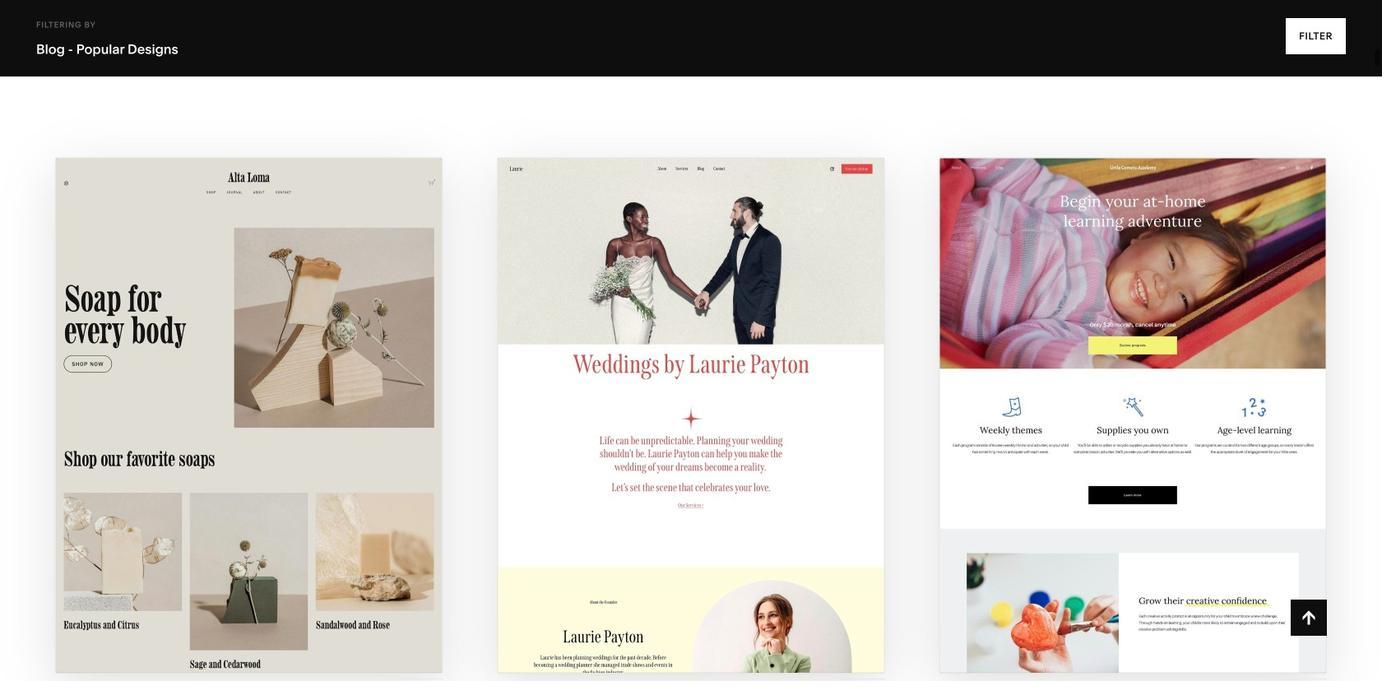 Task type: locate. For each thing, give the bounding box(es) containing it.
back to top image
[[1300, 609, 1318, 627]]

preview of building your own template image
[[691, 0, 1327, 76]]

altaloma image
[[56, 158, 442, 673]]



Task type: describe. For each thing, give the bounding box(es) containing it.
laurie image
[[498, 158, 884, 673]]

comet image
[[940, 158, 1326, 673]]



Task type: vqa. For each thing, say whether or not it's contained in the screenshot.
the 'Preview of building your own template' image
yes



